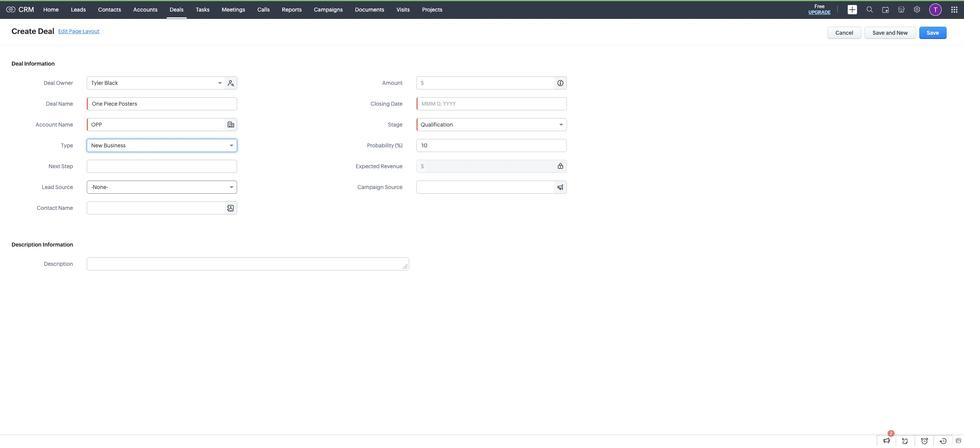 Task type: describe. For each thing, give the bounding box(es) containing it.
projects link
[[416, 0, 449, 19]]

accounts
[[133, 6, 158, 13]]

business
[[104, 142, 126, 149]]

documents
[[355, 6, 385, 13]]

revenue
[[381, 163, 403, 169]]

-None- field
[[87, 181, 238, 194]]

description information
[[12, 242, 73, 248]]

upgrade
[[809, 10, 831, 15]]

deal information
[[12, 61, 55, 67]]

(%)
[[395, 142, 403, 149]]

create
[[12, 27, 36, 36]]

deals link
[[164, 0, 190, 19]]

none-
[[93, 184, 108, 190]]

and
[[887, 30, 896, 36]]

meetings link
[[216, 0, 252, 19]]

type
[[61, 142, 73, 149]]

deal left edit
[[38, 27, 54, 36]]

tasks
[[196, 6, 210, 13]]

campaign
[[358, 184, 384, 190]]

expected
[[356, 163, 380, 169]]

source for campaign source
[[385, 184, 403, 190]]

leads
[[71, 6, 86, 13]]

tyler
[[91, 80, 103, 86]]

campaign source
[[358, 184, 403, 190]]

Tyler Black field
[[87, 77, 226, 89]]

crm
[[19, 5, 34, 14]]

deal for deal name
[[46, 101, 57, 107]]

cancel button
[[828, 27, 862, 39]]

source for lead source
[[55, 184, 73, 190]]

next
[[49, 163, 60, 169]]

home link
[[37, 0, 65, 19]]

create deal edit page layout
[[12, 27, 100, 36]]

accounts link
[[127, 0, 164, 19]]

New Business field
[[87, 139, 238, 152]]

tasks link
[[190, 0, 216, 19]]

contact name
[[37, 205, 73, 211]]

contact
[[37, 205, 57, 211]]

deal owner
[[44, 80, 73, 86]]

save and new button
[[865, 27, 917, 39]]

$ for amount
[[421, 80, 424, 86]]

new inside button
[[897, 30, 909, 36]]

profile element
[[926, 0, 947, 19]]

account name
[[36, 122, 73, 128]]

crm link
[[6, 5, 34, 14]]

lead source
[[42, 184, 73, 190]]

expected revenue
[[356, 163, 403, 169]]

edit
[[58, 28, 68, 34]]

create menu element
[[844, 0, 863, 19]]

deals
[[170, 6, 184, 13]]

-none-
[[91, 184, 108, 190]]

reports link
[[276, 0, 308, 19]]

description for description information
[[12, 242, 42, 248]]

profile image
[[930, 3, 943, 16]]

$ for expected revenue
[[421, 163, 424, 169]]

edit page layout link
[[58, 28, 100, 34]]

calendar image
[[883, 6, 890, 13]]

account
[[36, 122, 57, 128]]

calls
[[258, 6, 270, 13]]



Task type: locate. For each thing, give the bounding box(es) containing it.
name for account name
[[58, 122, 73, 128]]

1 name from the top
[[58, 101, 73, 107]]

0 horizontal spatial save
[[873, 30, 886, 36]]

0 vertical spatial $
[[421, 80, 424, 86]]

new business
[[91, 142, 126, 149]]

save down the profile element
[[928, 30, 940, 36]]

0 horizontal spatial new
[[91, 142, 103, 149]]

projects
[[422, 6, 443, 13]]

1 horizontal spatial description
[[44, 261, 73, 267]]

step
[[61, 163, 73, 169]]

Qualification field
[[417, 118, 567, 131]]

name right contact
[[58, 205, 73, 211]]

closing date
[[371, 101, 403, 107]]

3 name from the top
[[58, 205, 73, 211]]

contacts link
[[92, 0, 127, 19]]

new
[[897, 30, 909, 36], [91, 142, 103, 149]]

visits
[[397, 6, 410, 13]]

2 save from the left
[[928, 30, 940, 36]]

stage
[[388, 122, 403, 128]]

0 vertical spatial description
[[12, 242, 42, 248]]

2 $ from the top
[[421, 163, 424, 169]]

0 vertical spatial new
[[897, 30, 909, 36]]

layout
[[83, 28, 100, 34]]

information for deal information
[[24, 61, 55, 67]]

leads link
[[65, 0, 92, 19]]

name for contact name
[[58, 205, 73, 211]]

free upgrade
[[809, 3, 831, 15]]

1 vertical spatial information
[[43, 242, 73, 248]]

save and new
[[873, 30, 909, 36]]

next step
[[49, 163, 73, 169]]

deal left owner
[[44, 80, 55, 86]]

information
[[24, 61, 55, 67], [43, 242, 73, 248]]

deal up account name
[[46, 101, 57, 107]]

deal down create
[[12, 61, 23, 67]]

visits link
[[391, 0, 416, 19]]

0 horizontal spatial description
[[12, 242, 42, 248]]

campaigns link
[[308, 0, 349, 19]]

lead
[[42, 184, 54, 190]]

campaigns
[[314, 6, 343, 13]]

information for description information
[[43, 242, 73, 248]]

probability
[[367, 142, 394, 149]]

1 save from the left
[[873, 30, 886, 36]]

None text field
[[426, 77, 567, 89], [87, 97, 238, 110], [87, 118, 237, 131], [417, 139, 567, 152], [426, 160, 567, 173], [87, 202, 237, 214], [426, 77, 567, 89], [87, 97, 238, 110], [87, 118, 237, 131], [417, 139, 567, 152], [426, 160, 567, 173], [87, 202, 237, 214]]

1 vertical spatial new
[[91, 142, 103, 149]]

cancel
[[836, 30, 854, 36]]

name down owner
[[58, 101, 73, 107]]

None text field
[[87, 160, 238, 173], [417, 181, 567, 193], [87, 258, 409, 270], [87, 160, 238, 173], [417, 181, 567, 193], [87, 258, 409, 270]]

closing
[[371, 101, 390, 107]]

date
[[391, 101, 403, 107]]

source right lead
[[55, 184, 73, 190]]

qualification
[[421, 122, 453, 128]]

deal for deal information
[[12, 61, 23, 67]]

save left and
[[873, 30, 886, 36]]

1 horizontal spatial save
[[928, 30, 940, 36]]

free
[[815, 3, 825, 9]]

1 $ from the top
[[421, 80, 424, 86]]

calls link
[[252, 0, 276, 19]]

information up deal owner
[[24, 61, 55, 67]]

1 horizontal spatial new
[[897, 30, 909, 36]]

None field
[[87, 118, 237, 131], [417, 181, 567, 193], [87, 202, 237, 214], [87, 118, 237, 131], [417, 181, 567, 193], [87, 202, 237, 214]]

1 source from the left
[[55, 184, 73, 190]]

description
[[12, 242, 42, 248], [44, 261, 73, 267]]

information down contact name
[[43, 242, 73, 248]]

tyler black
[[91, 80, 118, 86]]

name right "account"
[[58, 122, 73, 128]]

MMM D, YYYY text field
[[417, 97, 567, 110]]

description for description
[[44, 261, 73, 267]]

$ right revenue
[[421, 163, 424, 169]]

create menu image
[[848, 5, 858, 14]]

name
[[58, 101, 73, 107], [58, 122, 73, 128], [58, 205, 73, 211]]

1 vertical spatial $
[[421, 163, 424, 169]]

black
[[104, 80, 118, 86]]

deal for deal owner
[[44, 80, 55, 86]]

reports
[[282, 6, 302, 13]]

2 vertical spatial name
[[58, 205, 73, 211]]

page
[[69, 28, 82, 34]]

1 horizontal spatial source
[[385, 184, 403, 190]]

0 horizontal spatial source
[[55, 184, 73, 190]]

2
[[891, 431, 893, 436]]

probability (%)
[[367, 142, 403, 149]]

meetings
[[222, 6, 245, 13]]

save for save and new
[[873, 30, 886, 36]]

save button
[[920, 27, 948, 39]]

0 vertical spatial information
[[24, 61, 55, 67]]

-
[[91, 184, 93, 190]]

source
[[55, 184, 73, 190], [385, 184, 403, 190]]

deal
[[38, 27, 54, 36], [12, 61, 23, 67], [44, 80, 55, 86], [46, 101, 57, 107]]

search image
[[867, 6, 874, 13]]

save
[[873, 30, 886, 36], [928, 30, 940, 36]]

deal name
[[46, 101, 73, 107]]

owner
[[56, 80, 73, 86]]

name for deal name
[[58, 101, 73, 107]]

1 vertical spatial name
[[58, 122, 73, 128]]

$
[[421, 80, 424, 86], [421, 163, 424, 169]]

save for save
[[928, 30, 940, 36]]

0 vertical spatial name
[[58, 101, 73, 107]]

1 vertical spatial description
[[44, 261, 73, 267]]

documents link
[[349, 0, 391, 19]]

new left business
[[91, 142, 103, 149]]

source down revenue
[[385, 184, 403, 190]]

search element
[[863, 0, 878, 19]]

home
[[43, 6, 59, 13]]

2 source from the left
[[385, 184, 403, 190]]

new inside field
[[91, 142, 103, 149]]

2 name from the top
[[58, 122, 73, 128]]

contacts
[[98, 6, 121, 13]]

$ right amount
[[421, 80, 424, 86]]

new right and
[[897, 30, 909, 36]]

amount
[[383, 80, 403, 86]]



Task type: vqa. For each thing, say whether or not it's contained in the screenshot.
the Closing Date
yes



